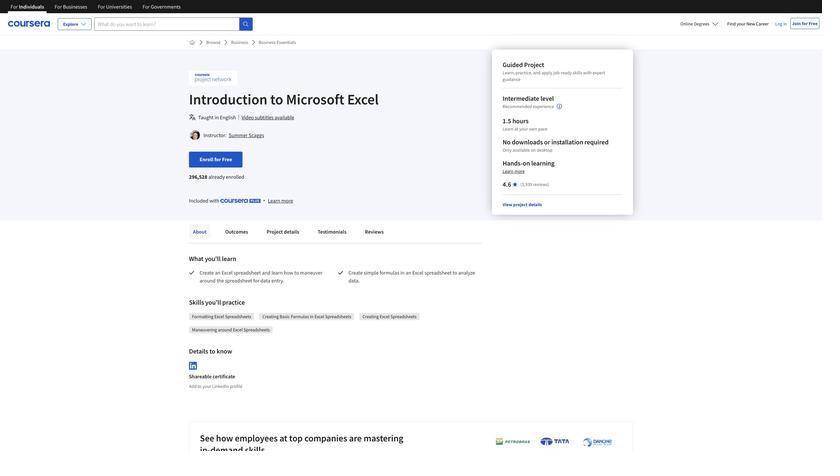 Task type: vqa. For each thing, say whether or not it's contained in the screenshot.
the "Excel" in Creating Excel Spreadsheets link
yes



Task type: describe. For each thing, give the bounding box(es) containing it.
summer scaggs image
[[190, 130, 200, 140]]

shareable certificate
[[189, 373, 235, 380]]

testimonials link
[[314, 224, 351, 239]]

mastering
[[364, 432, 404, 444]]

you'll for what
[[205, 254, 221, 263]]

learn more link for on
[[503, 168, 525, 174]]

create an excel spreadsheet and learn how to maneuver around the spreadsheet for data entry.
[[200, 269, 324, 284]]

for governments
[[143, 3, 181, 10]]

outcomes
[[225, 228, 248, 235]]

view
[[503, 202, 512, 208]]

details to know
[[189, 347, 232, 355]]

create for data.
[[349, 269, 363, 276]]

coursera project network image
[[189, 71, 237, 86]]

introduction
[[189, 90, 267, 108]]

data
[[260, 277, 270, 284]]

degrees
[[694, 21, 710, 27]]

formatting excel spreadsheets link
[[192, 313, 251, 320]]

profile
[[230, 383, 243, 389]]

•
[[263, 197, 265, 204]]

explore
[[63, 21, 78, 27]]

for for universities
[[98, 3, 105, 10]]

level
[[541, 94, 554, 102]]

0 horizontal spatial in
[[215, 114, 219, 121]]

project details link
[[263, 224, 303, 239]]

browse
[[206, 39, 221, 45]]

more inside • learn more
[[281, 197, 293, 204]]

video subtitles available
[[242, 114, 294, 121]]

demand
[[210, 444, 243, 451]]

video
[[242, 114, 254, 121]]

hours
[[513, 117, 529, 125]]

practice,
[[516, 70, 532, 76]]

for individuals
[[11, 3, 44, 10]]

know
[[217, 347, 232, 355]]

maneuvering around excel spreadsheets link
[[192, 327, 270, 333]]

296,528 already enrolled
[[189, 174, 244, 180]]

what you'll learn
[[189, 254, 236, 263]]

to inside create simple formulas in an excel spreadsheet to analyze data.
[[453, 269, 457, 276]]

creating for creating basic formulas in excel spreadsheets
[[263, 314, 279, 320]]

included
[[189, 197, 208, 204]]

home image
[[190, 40, 195, 45]]

in for creating basic formulas in excel spreadsheets
[[310, 314, 314, 320]]

create simple formulas in an excel spreadsheet to analyze data.
[[349, 269, 476, 284]]

or
[[544, 138, 550, 146]]

testimonials
[[318, 228, 347, 235]]

at for your
[[515, 126, 518, 132]]

with inside guided project learn, practice, and apply job-ready skills with expert guidance
[[583, 70, 592, 76]]

skills inside guided project learn, practice, and apply job-ready skills with expert guidance
[[573, 70, 583, 76]]

to for introduction to microsoft excel
[[270, 90, 283, 108]]

for universities
[[98, 3, 132, 10]]

learn more link for learn
[[268, 197, 293, 205]]

your inside find your new career link
[[737, 21, 746, 27]]

taught in english
[[198, 114, 236, 121]]

desktop
[[537, 147, 553, 153]]

essentials
[[277, 39, 296, 45]]

creating basic formulas in excel spreadsheets link
[[263, 313, 351, 320]]

introduction to microsoft excel
[[189, 90, 379, 108]]

to for details to know
[[210, 347, 215, 355]]

how inside create an excel spreadsheet and learn how to maneuver around the spreadsheet for data entry.
[[284, 269, 293, 276]]

available inside no downloads or installation required only available on desktop
[[513, 147, 530, 153]]

your inside 1.5 hours learn at your own pace
[[519, 126, 528, 132]]

see
[[200, 432, 214, 444]]

and for project
[[533, 70, 541, 76]]

spreadsheet up 'data'
[[234, 269, 261, 276]]

enroll
[[200, 156, 213, 163]]

instructor:
[[204, 132, 227, 138]]

taught
[[198, 114, 214, 121]]

summer scaggs link
[[229, 132, 264, 138]]

spreadsheet right the
[[225, 277, 252, 284]]

add
[[189, 383, 197, 389]]

job-
[[553, 70, 561, 76]]

installation
[[552, 138, 583, 146]]

learn inside 1.5 hours learn at your own pace
[[503, 126, 514, 132]]

business essentials link
[[256, 36, 299, 48]]

learning
[[531, 159, 555, 167]]

businesses
[[63, 3, 87, 10]]

1 horizontal spatial details
[[529, 202, 542, 208]]

What do you want to learn? text field
[[94, 17, 240, 31]]

downloads
[[512, 138, 543, 146]]

spreadsheet inside create simple formulas in an excel spreadsheet to analyze data.
[[425, 269, 452, 276]]

guidance
[[503, 76, 521, 82]]

1 vertical spatial details
[[284, 228, 299, 235]]

join for free link
[[791, 18, 820, 29]]

reviews
[[365, 228, 384, 235]]

free for enroll for free
[[222, 156, 232, 163]]

only
[[503, 147, 512, 153]]

explore button
[[58, 18, 92, 30]]

for for join
[[802, 20, 808, 26]]

1 vertical spatial with
[[210, 197, 219, 204]]

hands-on learning learn more
[[503, 159, 555, 174]]

outcomes link
[[221, 224, 252, 239]]

ready
[[561, 70, 572, 76]]

excel inside create an excel spreadsheet and learn how to maneuver around the spreadsheet for data entry.
[[222, 269, 233, 276]]

learn inside hands-on learning learn more
[[503, 168, 514, 174]]

enroll for free
[[200, 156, 232, 163]]

online
[[680, 21, 693, 27]]

certificate
[[213, 373, 235, 380]]

view project details
[[503, 202, 542, 208]]

maneuvering
[[192, 327, 217, 333]]

1 vertical spatial around
[[218, 327, 232, 333]]

guided project learn, practice, and apply job-ready skills with expert guidance
[[503, 60, 605, 82]]

are
[[349, 432, 362, 444]]

guided
[[503, 60, 523, 69]]

maneuver
[[300, 269, 322, 276]]

summer
[[229, 132, 248, 138]]

around inside create an excel spreadsheet and learn how to maneuver around the spreadsheet for data entry.
[[200, 277, 216, 284]]

creating excel spreadsheets
[[363, 314, 417, 320]]

free for join for free
[[809, 20, 818, 26]]

1 vertical spatial project
[[267, 228, 283, 235]]

expert
[[593, 70, 605, 76]]

• learn more
[[263, 197, 293, 204]]

to inside create an excel spreadsheet and learn how to maneuver around the spreadsheet for data entry.
[[294, 269, 299, 276]]

formulas
[[380, 269, 399, 276]]



Task type: locate. For each thing, give the bounding box(es) containing it.
to left know
[[210, 347, 215, 355]]

around down formatting excel spreadsheets
[[218, 327, 232, 333]]

top
[[289, 432, 303, 444]]

learn more link right •
[[268, 197, 293, 205]]

create inside create simple formulas in an excel spreadsheet to analyze data.
[[349, 269, 363, 276]]

0 horizontal spatial business
[[231, 39, 248, 45]]

around left the
[[200, 277, 216, 284]]

to left maneuver
[[294, 269, 299, 276]]

for right enroll at the left top
[[214, 156, 221, 163]]

companies
[[305, 432, 347, 444]]

in right formulas at the left of page
[[310, 314, 314, 320]]

business left essentials
[[259, 39, 276, 45]]

find
[[727, 21, 736, 27]]

0 vertical spatial available
[[275, 114, 294, 121]]

0 horizontal spatial on
[[523, 159, 530, 167]]

1 horizontal spatial around
[[218, 327, 232, 333]]

what
[[189, 254, 204, 263]]

see how employees at top companies are mastering in-demand skills
[[200, 432, 404, 451]]

and inside create an excel spreadsheet and learn how to maneuver around the spreadsheet for data entry.
[[262, 269, 270, 276]]

learn inside • learn more
[[268, 197, 280, 204]]

learn up the
[[222, 254, 236, 263]]

you'll for skills
[[205, 298, 221, 306]]

an inside create simple formulas in an excel spreadsheet to analyze data.
[[406, 269, 411, 276]]

project
[[524, 60, 544, 69], [267, 228, 283, 235]]

for left the universities
[[98, 3, 105, 10]]

browse link
[[204, 36, 223, 48]]

2 vertical spatial for
[[253, 277, 259, 284]]

business link
[[228, 36, 251, 48]]

in
[[783, 21, 787, 27]]

1 vertical spatial available
[[513, 147, 530, 153]]

0 horizontal spatial with
[[210, 197, 219, 204]]

at inside 1.5 hours learn at your own pace
[[515, 126, 518, 132]]

0 vertical spatial and
[[533, 70, 541, 76]]

1 horizontal spatial at
[[515, 126, 518, 132]]

1 horizontal spatial more
[[515, 168, 525, 174]]

and up 'data'
[[262, 269, 270, 276]]

2 an from the left
[[406, 269, 411, 276]]

1 vertical spatial learn more link
[[268, 197, 293, 205]]

universities
[[106, 3, 132, 10]]

2 for from the left
[[55, 3, 62, 10]]

None search field
[[94, 17, 253, 31]]

for businesses
[[55, 3, 87, 10]]

0 vertical spatial at
[[515, 126, 518, 132]]

creating
[[263, 314, 279, 320], [363, 314, 379, 320]]

free right join
[[809, 20, 818, 26]]

0 vertical spatial for
[[802, 20, 808, 26]]

about
[[193, 228, 207, 235]]

project up practice, on the right top
[[524, 60, 544, 69]]

learn down 1.5
[[503, 126, 514, 132]]

1 vertical spatial how
[[216, 432, 233, 444]]

english
[[220, 114, 236, 121]]

0 vertical spatial more
[[515, 168, 525, 174]]

log in
[[776, 21, 787, 27]]

business for business
[[231, 39, 248, 45]]

at down hours
[[515, 126, 518, 132]]

0 vertical spatial on
[[531, 147, 536, 153]]

0 vertical spatial how
[[284, 269, 293, 276]]

1 an from the left
[[215, 269, 221, 276]]

business right browse
[[231, 39, 248, 45]]

and
[[533, 70, 541, 76], [262, 269, 270, 276]]

1 horizontal spatial free
[[809, 20, 818, 26]]

2 vertical spatial in
[[310, 314, 314, 320]]

and left the apply
[[533, 70, 541, 76]]

around
[[200, 277, 216, 284], [218, 327, 232, 333]]

0 horizontal spatial create
[[200, 269, 214, 276]]

1 vertical spatial learn
[[272, 269, 283, 276]]

for for governments
[[143, 3, 150, 10]]

create down what you'll learn
[[200, 269, 214, 276]]

0 vertical spatial with
[[583, 70, 592, 76]]

formatting excel spreadsheets
[[192, 314, 251, 320]]

free inside button
[[222, 156, 232, 163]]

hands-
[[503, 159, 523, 167]]

more
[[515, 168, 525, 174], [281, 197, 293, 204]]

for left 'data'
[[253, 277, 259, 284]]

1 horizontal spatial business
[[259, 39, 276, 45]]

available down introduction to microsoft excel at the left top of the page
[[275, 114, 294, 121]]

more right •
[[281, 197, 293, 204]]

governments
[[151, 3, 181, 10]]

to up video subtitles available
[[270, 90, 283, 108]]

0 horizontal spatial free
[[222, 156, 232, 163]]

0 vertical spatial in
[[215, 114, 219, 121]]

create for around
[[200, 269, 214, 276]]

on down downloads at the top right of page
[[531, 147, 536, 153]]

1 horizontal spatial create
[[349, 269, 363, 276]]

with right included
[[210, 197, 219, 204]]

for left governments on the left of the page
[[143, 3, 150, 10]]

0 horizontal spatial learn more link
[[268, 197, 293, 205]]

for
[[11, 3, 18, 10], [55, 3, 62, 10], [98, 3, 105, 10], [143, 3, 150, 10]]

find your new career
[[727, 21, 769, 27]]

1 create from the left
[[200, 269, 214, 276]]

an up the
[[215, 269, 221, 276]]

0 vertical spatial project
[[524, 60, 544, 69]]

4 for from the left
[[143, 3, 150, 10]]

1 horizontal spatial skills
[[573, 70, 583, 76]]

experience
[[533, 104, 554, 110]]

0 vertical spatial around
[[200, 277, 216, 284]]

entry.
[[271, 277, 284, 284]]

your down hours
[[519, 126, 528, 132]]

1 horizontal spatial learn
[[272, 269, 283, 276]]

enroll for free button
[[189, 152, 243, 168]]

more inside hands-on learning learn more
[[515, 168, 525, 174]]

an right formulas
[[406, 269, 411, 276]]

3 for from the left
[[98, 3, 105, 10]]

skills right ready
[[573, 70, 583, 76]]

for left "businesses" in the left top of the page
[[55, 3, 62, 10]]

on
[[531, 147, 536, 153], [523, 159, 530, 167]]

0 horizontal spatial for
[[214, 156, 221, 163]]

project down • learn more
[[267, 228, 283, 235]]

own
[[529, 126, 537, 132]]

you'll right what
[[205, 254, 221, 263]]

1 vertical spatial on
[[523, 159, 530, 167]]

project details
[[267, 228, 299, 235]]

1 horizontal spatial in
[[310, 314, 314, 320]]

skills
[[189, 298, 204, 306]]

simple
[[364, 269, 379, 276]]

1 horizontal spatial for
[[253, 277, 259, 284]]

available
[[275, 114, 294, 121], [513, 147, 530, 153]]

more down hands-
[[515, 168, 525, 174]]

1 horizontal spatial how
[[284, 269, 293, 276]]

0 vertical spatial free
[[809, 20, 818, 26]]

an inside create an excel spreadsheet and learn how to maneuver around the spreadsheet for data entry.
[[215, 269, 221, 276]]

skills right demand
[[245, 444, 265, 451]]

1 horizontal spatial with
[[583, 70, 592, 76]]

learn right •
[[268, 197, 280, 204]]

1.5
[[503, 117, 511, 125]]

project
[[513, 202, 528, 208]]

1 vertical spatial more
[[281, 197, 293, 204]]

business for business essentials
[[259, 39, 276, 45]]

apply
[[542, 70, 552, 76]]

2 horizontal spatial for
[[802, 20, 808, 26]]

intermediate
[[503, 94, 539, 102]]

learn
[[503, 126, 514, 132], [503, 168, 514, 174], [268, 197, 280, 204]]

1 vertical spatial learn
[[503, 168, 514, 174]]

0 vertical spatial your
[[737, 21, 746, 27]]

no downloads or installation required only available on desktop
[[503, 138, 609, 153]]

1 vertical spatial at
[[280, 432, 287, 444]]

1 horizontal spatial creating
[[363, 314, 379, 320]]

and for an
[[262, 269, 270, 276]]

0 horizontal spatial creating
[[263, 314, 279, 320]]

spreadsheet left analyze
[[425, 269, 452, 276]]

at inside see how employees at top companies are mastering in-demand skills
[[280, 432, 287, 444]]

0 horizontal spatial project
[[267, 228, 283, 235]]

how up entry.
[[284, 269, 293, 276]]

at for top
[[280, 432, 287, 444]]

1 horizontal spatial an
[[406, 269, 411, 276]]

0 vertical spatial skills
[[573, 70, 583, 76]]

how right see
[[216, 432, 233, 444]]

2 horizontal spatial in
[[400, 269, 405, 276]]

in right formulas
[[400, 269, 405, 276]]

0 horizontal spatial around
[[200, 277, 216, 284]]

excel inside create simple formulas in an excel spreadsheet to analyze data.
[[412, 269, 424, 276]]

0 horizontal spatial learn
[[222, 254, 236, 263]]

available down downloads at the top right of page
[[513, 147, 530, 153]]

0 horizontal spatial skills
[[245, 444, 265, 451]]

information about difficulty level pre-requisites. image
[[557, 104, 562, 109]]

0 vertical spatial learn
[[503, 126, 514, 132]]

0 vertical spatial learn more link
[[503, 168, 525, 174]]

business
[[231, 39, 248, 45], [259, 39, 276, 45]]

1 horizontal spatial project
[[524, 60, 544, 69]]

an
[[215, 269, 221, 276], [406, 269, 411, 276]]

microsoft
[[286, 90, 344, 108]]

0 horizontal spatial at
[[280, 432, 287, 444]]

linkedin
[[212, 383, 229, 389]]

log
[[776, 21, 783, 27]]

career
[[756, 21, 769, 27]]

creating for creating excel spreadsheets
[[363, 314, 379, 320]]

for for individuals
[[11, 3, 18, 10]]

1.5 hours learn at your own pace
[[503, 117, 547, 132]]

at left top
[[280, 432, 287, 444]]

banner navigation
[[5, 0, 186, 13]]

2 creating from the left
[[363, 314, 379, 320]]

0 vertical spatial details
[[529, 202, 542, 208]]

on inside hands-on learning learn more
[[523, 159, 530, 167]]

1 horizontal spatial learn more link
[[503, 168, 525, 174]]

skills inside see how employees at top companies are mastering in-demand skills
[[245, 444, 265, 451]]

video subtitles available button
[[242, 113, 294, 121]]

for for businesses
[[55, 3, 62, 10]]

intermediate level
[[503, 94, 554, 102]]

in right taught
[[215, 114, 219, 121]]

1 vertical spatial you'll
[[205, 298, 221, 306]]

0 horizontal spatial and
[[262, 269, 270, 276]]

how inside see how employees at top companies are mastering in-demand skills
[[216, 432, 233, 444]]

1 business from the left
[[231, 39, 248, 45]]

0 horizontal spatial details
[[284, 228, 299, 235]]

to left analyze
[[453, 269, 457, 276]]

no
[[503, 138, 511, 146]]

1 vertical spatial free
[[222, 156, 232, 163]]

2 vertical spatial learn
[[268, 197, 280, 204]]

free up enrolled
[[222, 156, 232, 163]]

about link
[[189, 224, 211, 239]]

for for enroll
[[214, 156, 221, 163]]

1 horizontal spatial your
[[519, 126, 528, 132]]

online degrees button
[[675, 17, 724, 31]]

1 vertical spatial for
[[214, 156, 221, 163]]

required
[[585, 138, 609, 146]]

0 vertical spatial learn
[[222, 254, 236, 263]]

on inside no downloads or installation required only available on desktop
[[531, 147, 536, 153]]

learn
[[222, 254, 236, 263], [272, 269, 283, 276]]

1 creating from the left
[[263, 314, 279, 320]]

296,528
[[189, 174, 207, 180]]

0 horizontal spatial available
[[275, 114, 294, 121]]

0 horizontal spatial your
[[203, 383, 211, 389]]

already
[[208, 174, 225, 180]]

new
[[747, 21, 755, 27]]

shareable
[[189, 373, 212, 380]]

(3,939 reviews)
[[521, 181, 549, 187]]

for left individuals
[[11, 3, 18, 10]]

with left expert
[[583, 70, 592, 76]]

create inside create an excel spreadsheet and learn how to maneuver around the spreadsheet for data entry.
[[200, 269, 214, 276]]

for inside create an excel spreadsheet and learn how to maneuver around the spreadsheet for data entry.
[[253, 277, 259, 284]]

for right join
[[802, 20, 808, 26]]

available inside button
[[275, 114, 294, 121]]

0 horizontal spatial how
[[216, 432, 233, 444]]

1 for from the left
[[11, 3, 18, 10]]

in-
[[200, 444, 210, 451]]

0 vertical spatial you'll
[[205, 254, 221, 263]]

1 vertical spatial your
[[519, 126, 528, 132]]

view project details link
[[503, 202, 542, 208]]

2 vertical spatial your
[[203, 383, 211, 389]]

learn inside create an excel spreadsheet and learn how to maneuver around the spreadsheet for data entry.
[[272, 269, 283, 276]]

0 horizontal spatial more
[[281, 197, 293, 204]]

1 horizontal spatial available
[[513, 147, 530, 153]]

on left learning
[[523, 159, 530, 167]]

business essentials
[[259, 39, 296, 45]]

pace
[[538, 126, 547, 132]]

2 business from the left
[[259, 39, 276, 45]]

1 vertical spatial and
[[262, 269, 270, 276]]

in inside create simple formulas in an excel spreadsheet to analyze data.
[[400, 269, 405, 276]]

1 vertical spatial skills
[[245, 444, 265, 451]]

analyze
[[458, 269, 475, 276]]

in for create simple formulas in an excel spreadsheet to analyze data.
[[400, 269, 405, 276]]

1 horizontal spatial on
[[531, 147, 536, 153]]

1 vertical spatial in
[[400, 269, 405, 276]]

your right find
[[737, 21, 746, 27]]

0 horizontal spatial an
[[215, 269, 221, 276]]

to for add to your linkedin profile
[[198, 383, 202, 389]]

project inside guided project learn, practice, and apply job-ready skills with expert guidance
[[524, 60, 544, 69]]

and inside guided project learn, practice, and apply job-ready skills with expert guidance
[[533, 70, 541, 76]]

2 create from the left
[[349, 269, 363, 276]]

coursera plus image
[[220, 199, 261, 203]]

learn down hands-
[[503, 168, 514, 174]]

you'll right skills
[[205, 298, 221, 306]]

learn up entry.
[[272, 269, 283, 276]]

join
[[792, 20, 801, 26]]

for inside button
[[214, 156, 221, 163]]

spreadsheet
[[234, 269, 261, 276], [425, 269, 452, 276], [225, 277, 252, 284]]

2 horizontal spatial your
[[737, 21, 746, 27]]

4.6
[[503, 180, 511, 188]]

learn more link down hands-
[[503, 168, 525, 174]]

you'll
[[205, 254, 221, 263], [205, 298, 221, 306]]

reviews link
[[361, 224, 388, 239]]

recommended
[[503, 104, 532, 110]]

1 horizontal spatial and
[[533, 70, 541, 76]]

your down shareable certificate
[[203, 383, 211, 389]]

create up the 'data.' on the bottom of page
[[349, 269, 363, 276]]

excel
[[347, 90, 379, 108], [222, 269, 233, 276], [412, 269, 424, 276], [214, 314, 224, 320], [315, 314, 324, 320], [380, 314, 390, 320], [233, 327, 243, 333]]

coursera image
[[8, 19, 50, 29]]

create
[[200, 269, 214, 276], [349, 269, 363, 276]]

to right add on the left bottom
[[198, 383, 202, 389]]

coursera enterprise logos image
[[486, 437, 618, 451]]



